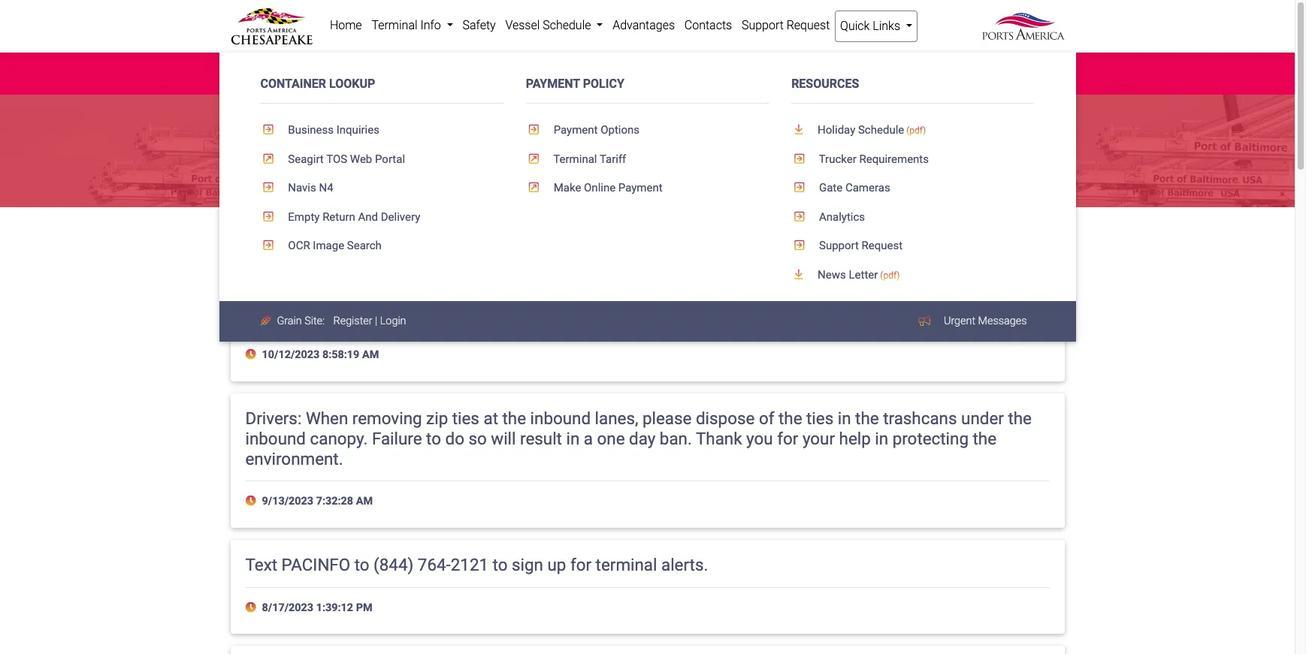Task type: locate. For each thing, give the bounding box(es) containing it.
1 vertical spatial main
[[335, 282, 373, 302]]

the
[[254, 66, 273, 80], [245, 282, 274, 302]]

ties up your
[[807, 409, 834, 428]]

0 vertical spatial reefers
[[738, 66, 772, 80]]

exports
[[684, 66, 721, 80], [872, 282, 928, 302]]

home left ocr
[[242, 230, 275, 244]]

return
[[323, 210, 355, 224]]

1 vertical spatial gate
[[377, 282, 410, 302]]

0 horizontal spatial urgent messages
[[291, 230, 384, 244]]

1 vertical spatial 5:30
[[558, 282, 590, 302]]

will down at
[[491, 429, 516, 449]]

payment up terminal tariff at the left of the page
[[554, 123, 598, 137]]

wednesday,
[[527, 66, 589, 80], [647, 282, 736, 302]]

home up the lookup
[[330, 18, 362, 32]]

quick links
[[841, 19, 904, 33]]

1 vertical spatial messages
[[979, 315, 1027, 328]]

1 horizontal spatial 5:30
[[558, 282, 590, 302]]

5:30 inside the seagirt main gate will be extended to 5:30 pm on wednesday, october 18th.  no exports or reefers during extended hours.
[[558, 282, 590, 302]]

1 vertical spatial inbound
[[245, 429, 306, 449]]

october down advantages "link"
[[592, 66, 633, 80]]

support request up news letter (pdf)
[[817, 239, 903, 253]]

wednesday, inside alert
[[527, 66, 589, 80]]

0 vertical spatial request
[[787, 18, 830, 32]]

1 vertical spatial seagirt
[[288, 152, 324, 166]]

1 vertical spatial the
[[245, 282, 274, 302]]

canopy.
[[310, 429, 368, 449]]

payment for payment policy
[[526, 77, 580, 91]]

during left site:
[[245, 302, 293, 322]]

1 horizontal spatial exports
[[872, 282, 928, 302]]

the
[[503, 409, 526, 428], [779, 409, 803, 428], [856, 409, 879, 428], [1008, 409, 1032, 428], [973, 429, 997, 449]]

main inside alert
[[315, 66, 339, 80]]

the right of
[[779, 409, 803, 428]]

18th. inside the seagirt main gate will be extended to 5:30 pm on wednesday, october 18th.  no exports or reefers during extended hours.
[[804, 282, 842, 302]]

during inside the seagirt main gate will be extended to 5:30 pm on wednesday, october 18th.  no exports or reefers during extended hours.
[[245, 302, 293, 322]]

request left the quick
[[787, 18, 830, 32]]

1 horizontal spatial schedule
[[859, 123, 905, 137]]

0 vertical spatial or
[[725, 66, 734, 80]]

protecting
[[893, 429, 969, 449]]

no down news letter (pdf)
[[846, 282, 868, 302]]

0 horizontal spatial exports
[[684, 66, 721, 80]]

am right 7:32:28
[[356, 496, 373, 509]]

messages
[[330, 230, 384, 244], [979, 315, 1027, 328]]

gate
[[819, 181, 843, 195]]

thank
[[696, 429, 742, 449]]

am right 8:58:19
[[362, 349, 379, 362]]

zip
[[426, 409, 448, 428]]

(pdf) for schedule
[[907, 126, 926, 136]]

safety link
[[458, 11, 501, 41]]

0 horizontal spatial schedule
[[543, 18, 591, 32]]

advantages link
[[608, 11, 680, 41]]

clock image for drivers: when removing zip ties at the inbound lanes, please dispose of the ties in the trashcans under the inbound canopy.  failure to do so will result in a one day ban. thank you for your help in protecting the environment.
[[245, 496, 259, 507]]

removing
[[353, 409, 422, 428]]

1:39:12
[[316, 602, 353, 615]]

dispose
[[696, 409, 755, 428]]

gate up inquiries
[[342, 66, 364, 80]]

result
[[520, 429, 562, 449]]

1 vertical spatial urgent
[[944, 315, 976, 328]]

1 vertical spatial terminal
[[554, 152, 597, 166]]

0 vertical spatial gate
[[342, 66, 364, 80]]

1 vertical spatial pm
[[594, 282, 620, 302]]

1 vertical spatial wednesday,
[[647, 282, 736, 302]]

gate cameras link
[[792, 174, 1035, 203]]

0 vertical spatial main
[[315, 66, 339, 80]]

0 vertical spatial messages
[[330, 230, 384, 244]]

1 vertical spatial am
[[356, 496, 373, 509]]

1 horizontal spatial during
[[775, 66, 806, 80]]

1 horizontal spatial (pdf)
[[907, 126, 926, 136]]

gate cameras
[[817, 181, 891, 195]]

request up letter
[[862, 239, 903, 253]]

support request left the quick
[[742, 18, 830, 32]]

navis
[[288, 181, 316, 195]]

2 horizontal spatial pm
[[594, 282, 620, 302]]

(pdf) up 'trucker requirements' link
[[907, 126, 926, 136]]

reefers
[[738, 66, 772, 80], [952, 282, 1004, 302]]

(pdf)
[[907, 126, 926, 136], [881, 270, 900, 281]]

home
[[330, 18, 362, 32], [242, 230, 275, 244]]

1 vertical spatial schedule
[[859, 123, 905, 137]]

0 vertical spatial october
[[592, 66, 633, 80]]

terminal up "make"
[[554, 152, 597, 166]]

terminal inside quick links element
[[554, 152, 597, 166]]

the right at
[[503, 409, 526, 428]]

1 clock image from the top
[[245, 350, 259, 361]]

(pdf) inside news letter (pdf)
[[881, 270, 900, 281]]

urgent messages down return
[[291, 230, 384, 244]]

the seagirt main gate will be extended to 5:30 pm on wednesday, october 18th.  no exports or reefers during extended hours. link
[[254, 66, 891, 80]]

1 vertical spatial clock image
[[245, 496, 259, 507]]

seagirt left the lookup
[[277, 66, 312, 80]]

1 horizontal spatial be
[[443, 282, 461, 302]]

1 vertical spatial will
[[414, 282, 439, 302]]

be inside alert
[[385, 66, 398, 80]]

clock image for the seagirt main gate will be extended to 5:30 pm on wednesday, october 18th.  no exports or reefers during extended hours.
[[245, 350, 259, 361]]

will
[[367, 66, 382, 80], [414, 282, 439, 302], [491, 429, 516, 449]]

1 horizontal spatial hours.
[[859, 66, 891, 80]]

0 horizontal spatial no
[[666, 66, 681, 80]]

will up the "business inquiries" link
[[367, 66, 382, 80]]

in right help
[[875, 429, 889, 449]]

2 vertical spatial seagirt
[[278, 282, 331, 302]]

schedule up trucker requirements
[[859, 123, 905, 137]]

18th.
[[637, 66, 663, 80], [804, 282, 842, 302]]

2 horizontal spatial will
[[491, 429, 516, 449]]

2 clock image from the top
[[245, 496, 259, 507]]

0 horizontal spatial support
[[742, 18, 784, 32]]

exports inside the seagirt main gate will be extended to 5:30 pm on wednesday, october 18th.  no exports or reefers during extended hours.
[[872, 282, 928, 302]]

be
[[385, 66, 398, 80], [443, 282, 461, 302]]

1 horizontal spatial pm
[[491, 66, 508, 80]]

1 ties from the left
[[452, 409, 480, 428]]

urgent messages right bullhorn "image" on the top right of the page
[[944, 315, 1027, 328]]

empty return and delivery link
[[261, 203, 504, 232]]

schedule
[[543, 18, 591, 32], [859, 123, 905, 137]]

1 horizontal spatial home
[[330, 18, 362, 32]]

0 horizontal spatial terminal
[[372, 18, 418, 32]]

main up "register" link
[[335, 282, 373, 302]]

terminal
[[372, 18, 418, 32], [554, 152, 597, 166]]

0 horizontal spatial will
[[367, 66, 382, 80]]

for right you
[[778, 429, 799, 449]]

no down advantages "link"
[[666, 66, 681, 80]]

1 vertical spatial during
[[245, 302, 293, 322]]

payment left policy
[[526, 77, 580, 91]]

terminal tariff link
[[526, 145, 769, 174]]

home link left ocr
[[242, 230, 275, 244]]

1 horizontal spatial urgent
[[944, 315, 976, 328]]

links
[[873, 19, 901, 33]]

seagirt up grain site:
[[278, 282, 331, 302]]

the seagirt main gate will be extended to 5:30 pm on wednesday, october 18th.  no exports or reefers during extended hours.
[[254, 66, 891, 80], [245, 282, 1004, 322]]

urgent down empty
[[291, 230, 327, 244]]

october inside alert
[[592, 66, 633, 80]]

make online payment link
[[526, 174, 769, 203]]

business inquiries
[[285, 123, 380, 137]]

1 vertical spatial reefers
[[952, 282, 1004, 302]]

0 horizontal spatial for
[[571, 556, 592, 575]]

1 horizontal spatial terminal
[[554, 152, 597, 166]]

1 vertical spatial for
[[571, 556, 592, 575]]

seagirt
[[277, 66, 312, 80], [288, 152, 324, 166], [278, 282, 331, 302]]

0 vertical spatial be
[[385, 66, 398, 80]]

business inquiries link
[[261, 116, 504, 145]]

1 vertical spatial request
[[862, 239, 903, 253]]

the down under at the right of page
[[973, 429, 997, 449]]

5:30
[[464, 66, 487, 80], [558, 282, 590, 302]]

1 vertical spatial or
[[932, 282, 948, 302]]

schedule for holiday
[[859, 123, 905, 137]]

0 vertical spatial on
[[511, 66, 524, 80]]

1 vertical spatial urgent messages
[[944, 315, 1027, 328]]

0 vertical spatial payment
[[526, 77, 580, 91]]

0 vertical spatial urgent
[[291, 230, 327, 244]]

0 horizontal spatial request
[[787, 18, 830, 32]]

8:58:19
[[322, 349, 360, 362]]

a
[[584, 429, 593, 449]]

inbound down drivers:
[[245, 429, 306, 449]]

18th. right policy
[[637, 66, 663, 80]]

2 ties from the left
[[807, 409, 834, 428]]

0 horizontal spatial october
[[592, 66, 633, 80]]

will down ocr image search link
[[414, 282, 439, 302]]

request inside quick links element
[[862, 239, 903, 253]]

hours.
[[859, 66, 891, 80], [370, 302, 417, 322]]

reefers inside alert
[[738, 66, 772, 80]]

0 horizontal spatial during
[[245, 302, 293, 322]]

payment options link
[[526, 116, 769, 145]]

arrow to bottom image
[[792, 124, 815, 135]]

terminal inside 'link'
[[372, 18, 418, 32]]

during up arrow to bottom image
[[775, 66, 806, 80]]

navis n4 link
[[261, 174, 504, 203]]

2 vertical spatial will
[[491, 429, 516, 449]]

inbound
[[530, 409, 591, 428], [245, 429, 306, 449]]

schedule for vessel
[[543, 18, 591, 32]]

schedule inside quick links element
[[859, 123, 905, 137]]

1 horizontal spatial will
[[414, 282, 439, 302]]

options
[[601, 123, 640, 137]]

terminal left info on the left top
[[372, 18, 418, 32]]

1 vertical spatial payment
[[554, 123, 598, 137]]

0 vertical spatial pm
[[491, 66, 508, 80]]

october down arrow to bottom icon
[[740, 282, 799, 302]]

payment inside 'link'
[[554, 123, 598, 137]]

container
[[261, 77, 326, 91]]

0 horizontal spatial ties
[[452, 409, 480, 428]]

1 horizontal spatial ties
[[807, 409, 834, 428]]

0 vertical spatial hours.
[[859, 66, 891, 80]]

on inside the seagirt main gate will be extended to 5:30 pm on wednesday, october 18th.  no exports or reefers during extended hours.
[[624, 282, 643, 302]]

on
[[511, 66, 524, 80], [624, 282, 643, 302]]

news
[[818, 268, 846, 282]]

1 horizontal spatial urgent messages
[[944, 315, 1027, 328]]

no inside alert
[[666, 66, 681, 80]]

support
[[742, 18, 784, 32], [819, 239, 859, 253]]

1 horizontal spatial 18th.
[[804, 282, 842, 302]]

pm inside the seagirt main gate will be extended to 5:30 pm on wednesday, october 18th.  no exports or reefers during extended hours.
[[594, 282, 620, 302]]

analytics link
[[792, 203, 1035, 232]]

ties
[[452, 409, 480, 428], [807, 409, 834, 428]]

0 vertical spatial for
[[778, 429, 799, 449]]

at
[[484, 409, 498, 428]]

support down analytics
[[819, 239, 859, 253]]

schedule right vessel
[[543, 18, 591, 32]]

terminal for terminal tariff
[[554, 152, 597, 166]]

in
[[838, 409, 851, 428], [566, 429, 580, 449], [875, 429, 889, 449]]

gate up login
[[377, 282, 410, 302]]

trucker requirements link
[[792, 145, 1035, 174]]

0 horizontal spatial (pdf)
[[881, 270, 900, 281]]

0 horizontal spatial hours.
[[370, 302, 417, 322]]

to inside alert
[[451, 66, 461, 80]]

clock image left 10/12/2023
[[245, 350, 259, 361]]

pm inside alert
[[491, 66, 508, 80]]

0 vertical spatial the
[[254, 66, 273, 80]]

exports down contacts link
[[684, 66, 721, 80]]

payment policy
[[526, 77, 625, 91]]

1 vertical spatial home link
[[242, 230, 275, 244]]

failure
[[372, 429, 422, 449]]

1 horizontal spatial gate
[[377, 282, 410, 302]]

trucker requirements
[[817, 152, 929, 166]]

home link up the lookup
[[325, 11, 367, 41]]

for inside drivers: when removing zip ties at the inbound lanes, please dispose of the ties in the trashcans under the inbound canopy.  failure to do so will result in a one day ban. thank you for your help in protecting the environment.
[[778, 429, 799, 449]]

you
[[747, 429, 773, 449]]

0 horizontal spatial on
[[511, 66, 524, 80]]

will inside alert
[[367, 66, 382, 80]]

in left the a
[[566, 429, 580, 449]]

inbound up result
[[530, 409, 591, 428]]

arrow to bottom image
[[792, 269, 815, 280]]

no
[[666, 66, 681, 80], [846, 282, 868, 302]]

quick links element
[[219, 53, 1076, 342]]

0 vertical spatial the seagirt main gate will be extended to 5:30 pm on wednesday, october 18th.  no exports or reefers during extended hours.
[[254, 66, 891, 80]]

0 vertical spatial exports
[[684, 66, 721, 80]]

urgent
[[291, 230, 327, 244], [944, 315, 976, 328]]

or up bullhorn "image" on the top right of the page
[[932, 282, 948, 302]]

1 vertical spatial hours.
[[370, 302, 417, 322]]

1 vertical spatial 18th.
[[804, 282, 842, 302]]

seagirt up navis n4 at the left
[[288, 152, 324, 166]]

0 vertical spatial support
[[742, 18, 784, 32]]

support right contacts
[[742, 18, 784, 32]]

delivery
[[381, 210, 420, 224]]

ties up do
[[452, 409, 480, 428]]

payment down terminal tariff link
[[619, 181, 663, 195]]

seagirt tos web portal link
[[261, 145, 504, 174]]

1 horizontal spatial or
[[932, 282, 948, 302]]

0 horizontal spatial home
[[242, 230, 275, 244]]

help
[[839, 429, 871, 449]]

18th. inside the seagirt main gate will be extended to 5:30 pm on wednesday, october 18th.  no exports or reefers during extended hours. alert
[[637, 66, 663, 80]]

0 horizontal spatial or
[[725, 66, 734, 80]]

(pdf) inside holiday schedule (pdf)
[[907, 126, 926, 136]]

main up the business inquiries
[[315, 66, 339, 80]]

gate inside the seagirt main gate will be extended to 5:30 pm on wednesday, october 18th.  no exports or reefers during extended hours.
[[377, 282, 410, 302]]

support request link up letter
[[792, 232, 1035, 261]]

reefers left resources
[[738, 66, 772, 80]]

or down contacts link
[[725, 66, 734, 80]]

0 vertical spatial 18th.
[[637, 66, 663, 80]]

0 vertical spatial no
[[666, 66, 681, 80]]

urgent messages
[[291, 230, 384, 244], [944, 315, 1027, 328]]

1 horizontal spatial inbound
[[530, 409, 591, 428]]

1 horizontal spatial home link
[[325, 11, 367, 41]]

0 horizontal spatial inbound
[[245, 429, 306, 449]]

exports up bullhorn "image" on the top right of the page
[[872, 282, 928, 302]]

(pdf) right letter
[[881, 270, 900, 281]]

the up help
[[856, 409, 879, 428]]

drivers:
[[245, 409, 302, 428]]

clock image left 9/13/2023
[[245, 496, 259, 507]]

18th. down "news"
[[804, 282, 842, 302]]

1 vertical spatial no
[[846, 282, 868, 302]]

reefers up urgent messages link
[[952, 282, 1004, 302]]

0 horizontal spatial pm
[[356, 602, 373, 615]]

ban.
[[660, 429, 692, 449]]

clock image
[[245, 350, 259, 361], [245, 496, 259, 507]]

in up help
[[838, 409, 851, 428]]

web
[[350, 152, 372, 166]]

urgent right bullhorn "image" on the top right of the page
[[944, 315, 976, 328]]

for right 'up'
[[571, 556, 592, 575]]

alerts.
[[662, 556, 708, 575]]

urgent inside quick links element
[[944, 315, 976, 328]]

0 horizontal spatial wednesday,
[[527, 66, 589, 80]]

1 horizontal spatial request
[[862, 239, 903, 253]]

support request link left the quick
[[737, 11, 835, 41]]

main inside the seagirt main gate will be extended to 5:30 pm on wednesday, october 18th.  no exports or reefers during extended hours.
[[335, 282, 373, 302]]



Task type: vqa. For each thing, say whether or not it's contained in the screenshot.
dispose
yes



Task type: describe. For each thing, give the bounding box(es) containing it.
under
[[962, 409, 1004, 428]]

trashcans
[[884, 409, 957, 428]]

9/13/2023 7:32:28 am
[[259, 496, 373, 509]]

holiday schedule (pdf)
[[815, 123, 926, 137]]

will inside the seagirt main gate will be extended to 5:30 pm on wednesday, october 18th.  no exports or reefers during extended hours.
[[414, 282, 439, 302]]

lanes,
[[595, 409, 639, 428]]

trucker
[[819, 152, 857, 166]]

vessel schedule link
[[501, 11, 608, 41]]

0 horizontal spatial home link
[[242, 230, 275, 244]]

messages inside quick links element
[[979, 315, 1027, 328]]

clock image
[[245, 603, 259, 614]]

letter
[[849, 268, 878, 282]]

9/13/2023
[[262, 496, 314, 509]]

grain
[[277, 315, 302, 328]]

2 vertical spatial payment
[[619, 181, 663, 195]]

text pacinfo to (844) 764-2121 to sign up for terminal alerts.
[[245, 556, 708, 575]]

5:30 inside the seagirt main gate will be extended to 5:30 pm on wednesday, october 18th.  no exports or reefers during extended hours. alert
[[464, 66, 487, 80]]

(844)
[[374, 556, 414, 575]]

when
[[306, 409, 348, 428]]

or inside alert
[[725, 66, 734, 80]]

do
[[445, 429, 465, 449]]

login
[[380, 315, 406, 328]]

seagirt inside alert
[[277, 66, 312, 80]]

0 horizontal spatial messages
[[330, 230, 384, 244]]

your
[[803, 429, 835, 449]]

will inside drivers: when removing zip ties at the inbound lanes, please dispose of the ties in the trashcans under the inbound canopy.  failure to do so will result in a one day ban. thank you for your help in protecting the environment.
[[491, 429, 516, 449]]

0 horizontal spatial in
[[566, 429, 580, 449]]

terminal
[[596, 556, 657, 575]]

bullhorn image
[[919, 316, 934, 327]]

seagirt tos web portal
[[285, 152, 405, 166]]

or inside the seagirt main gate will be extended to 5:30 pm on wednesday, october 18th.  no exports or reefers during extended hours.
[[932, 282, 948, 302]]

hours. inside the seagirt main gate will be extended to 5:30 pm on wednesday, october 18th.  no exports or reefers during extended hours. alert
[[859, 66, 891, 80]]

text
[[245, 556, 277, 575]]

1 vertical spatial support request link
[[792, 232, 1035, 261]]

business
[[288, 123, 334, 137]]

safety
[[463, 18, 496, 32]]

2 vertical spatial pm
[[356, 602, 373, 615]]

0 vertical spatial home
[[330, 18, 362, 32]]

tariff
[[600, 152, 627, 166]]

1 vertical spatial the seagirt main gate will be extended to 5:30 pm on wednesday, october 18th.  no exports or reefers during extended hours.
[[245, 282, 1004, 322]]

8/17/2023 1:39:12 pm
[[259, 602, 373, 615]]

tos
[[326, 152, 347, 166]]

contacts
[[685, 18, 732, 32]]

the inside alert
[[254, 66, 273, 80]]

register
[[333, 315, 373, 328]]

ocr
[[288, 239, 310, 253]]

be inside the seagirt main gate will be extended to 5:30 pm on wednesday, october 18th.  no exports or reefers during extended hours.
[[443, 282, 461, 302]]

requirements
[[860, 152, 929, 166]]

1 horizontal spatial wednesday,
[[647, 282, 736, 302]]

site:
[[305, 315, 325, 328]]

search
[[347, 239, 382, 253]]

1 vertical spatial october
[[740, 282, 799, 302]]

navis n4
[[285, 181, 333, 195]]

the right under at the right of page
[[1008, 409, 1032, 428]]

the seagirt main gate will be extended to 5:30 pm on wednesday, october 18th.  no exports or reefers during extended hours. inside alert
[[254, 66, 891, 80]]

cameras
[[846, 181, 891, 195]]

on inside alert
[[511, 66, 524, 80]]

during inside alert
[[775, 66, 806, 80]]

news letter (pdf)
[[815, 268, 900, 282]]

gate inside alert
[[342, 66, 364, 80]]

vessel
[[506, 18, 540, 32]]

0 vertical spatial urgent messages
[[291, 230, 384, 244]]

terminal for terminal info
[[372, 18, 418, 32]]

terminal info
[[372, 18, 444, 32]]

support request inside quick links element
[[817, 239, 903, 253]]

inquiries
[[337, 123, 380, 137]]

764-
[[418, 556, 451, 575]]

terminal info link
[[367, 11, 458, 41]]

2121
[[451, 556, 489, 575]]

info
[[421, 18, 441, 32]]

make
[[554, 181, 581, 195]]

0 horizontal spatial urgent
[[291, 230, 327, 244]]

make online payment
[[551, 181, 663, 195]]

register link
[[333, 315, 373, 328]]

resources
[[792, 77, 860, 91]]

payment for payment options
[[554, 123, 598, 137]]

day
[[629, 429, 656, 449]]

(pdf) for letter
[[881, 270, 900, 281]]

advantages
[[613, 18, 675, 32]]

terminal tariff
[[551, 152, 627, 166]]

10/12/2023
[[262, 349, 320, 362]]

ocr image search link
[[261, 232, 504, 261]]

0 vertical spatial home link
[[325, 11, 367, 41]]

register | login
[[333, 315, 406, 328]]

empty
[[288, 210, 320, 224]]

the inside the seagirt main gate will be extended to 5:30 pm on wednesday, october 18th.  no exports or reefers during extended hours.
[[245, 282, 274, 302]]

0 vertical spatial inbound
[[530, 409, 591, 428]]

vessel schedule
[[506, 18, 594, 32]]

reefers inside the seagirt main gate will be extended to 5:30 pm on wednesday, october 18th.  no exports or reefers during extended hours.
[[952, 282, 1004, 302]]

the seagirt main gate will be extended to 5:30 pm on wednesday, october 18th.  no exports or reefers during extended hours. alert
[[0, 53, 1295, 95]]

login link
[[380, 315, 406, 328]]

analytics
[[817, 210, 865, 224]]

support inside quick links element
[[819, 239, 859, 253]]

please
[[643, 409, 692, 428]]

payment options
[[551, 123, 640, 137]]

exports inside alert
[[684, 66, 721, 80]]

am for canopy.
[[356, 496, 373, 509]]

online
[[584, 181, 616, 195]]

image
[[313, 239, 344, 253]]

urgent messages inside quick links element
[[944, 315, 1027, 328]]

1 horizontal spatial in
[[838, 409, 851, 428]]

10/12/2023 8:58:19 am
[[259, 349, 379, 362]]

lookup
[[329, 77, 375, 91]]

policy
[[583, 77, 625, 91]]

2 horizontal spatial in
[[875, 429, 889, 449]]

am for hours.
[[362, 349, 379, 362]]

quick
[[841, 19, 870, 33]]

0 vertical spatial support request link
[[737, 11, 835, 41]]

so
[[469, 429, 487, 449]]

empty return and delivery
[[285, 210, 420, 224]]

grain site:
[[277, 315, 325, 328]]

ocr image search
[[285, 239, 382, 253]]

0 vertical spatial support request
[[742, 18, 830, 32]]

wheat image
[[261, 316, 274, 327]]

8/17/2023
[[262, 602, 314, 615]]

seagirt inside quick links element
[[288, 152, 324, 166]]

environment.
[[245, 449, 343, 469]]

urgent messages link
[[937, 308, 1035, 335]]

of
[[759, 409, 775, 428]]

contacts link
[[680, 11, 737, 41]]

to inside drivers: when removing zip ties at the inbound lanes, please dispose of the ties in the trashcans under the inbound canopy.  failure to do so will result in a one day ban. thank you for your help in protecting the environment.
[[426, 429, 441, 449]]

drivers: when removing zip ties at the inbound lanes, please dispose of the ties in the trashcans under the inbound canopy.  failure to do so will result in a one day ban. thank you for your help in protecting the environment.
[[245, 409, 1032, 469]]

hours. inside the seagirt main gate will be extended to 5:30 pm on wednesday, october 18th.  no exports or reefers during extended hours.
[[370, 302, 417, 322]]

one
[[597, 429, 625, 449]]



